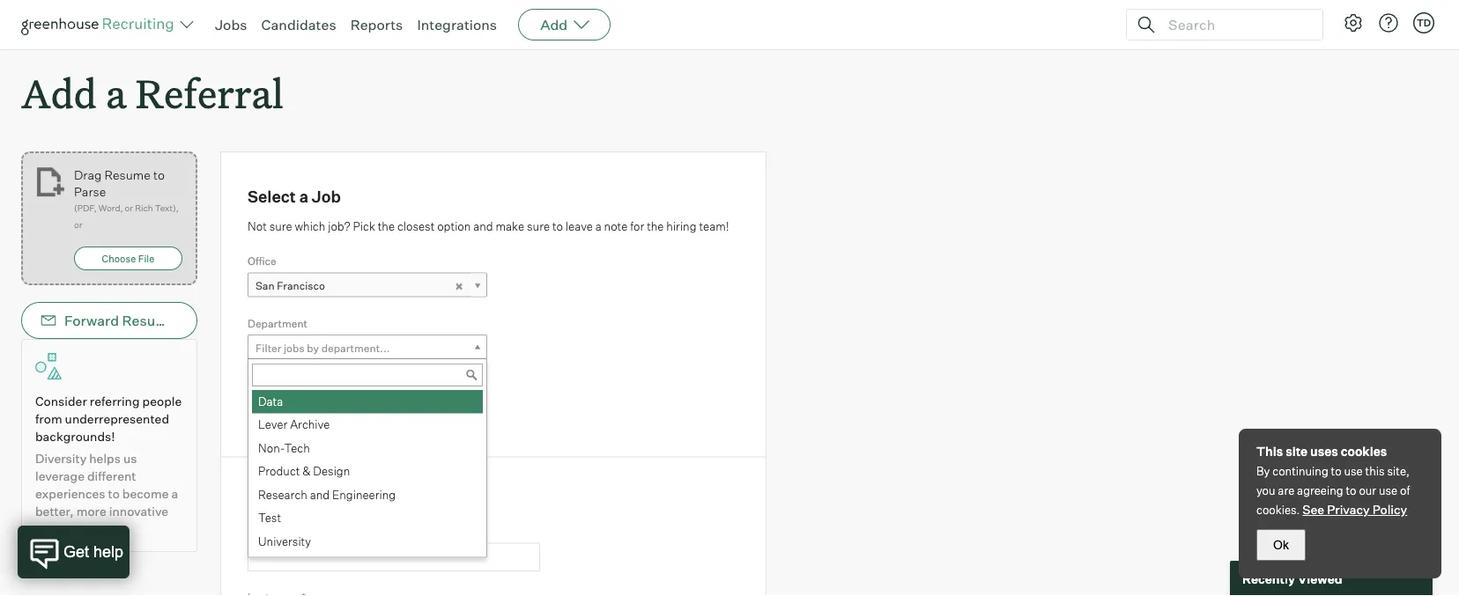 Task type: vqa. For each thing, say whether or not it's contained in the screenshot.
Offices
no



Task type: describe. For each thing, give the bounding box(es) containing it.
test
[[258, 511, 281, 525]]

see privacy policy link
[[1303, 502, 1407, 518]]

by
[[307, 342, 319, 355]]

consider referring people from underrepresented backgrounds! diversity helps us leverage different experiences to become a better, more innovative company.
[[35, 394, 182, 537]]

drag resume to parse (pdf, word, or rich text), or
[[74, 167, 179, 231]]

make
[[496, 220, 524, 234]]

experiences
[[35, 487, 105, 502]]

a for job...
[[289, 404, 295, 417]]

tech
[[284, 441, 310, 455]]

option
[[437, 220, 471, 234]]

jobs
[[284, 342, 305, 355]]

university
[[258, 535, 311, 549]]

of
[[1400, 484, 1410, 498]]

forward resume via email button
[[21, 302, 238, 339]]

us
[[123, 451, 137, 467]]

department
[[248, 317, 308, 330]]

to left our
[[1346, 484, 1357, 498]]

not sure which job? pick the closest option and make sure to leave a note for the hiring team!
[[248, 220, 729, 234]]

this
[[1257, 444, 1283, 460]]

leave
[[566, 220, 593, 234]]

test option
[[252, 507, 483, 531]]

site,
[[1387, 464, 1410, 478]]

lever
[[258, 418, 288, 432]]

to left leave
[[552, 220, 563, 234]]

privacy
[[1327, 502, 1370, 518]]

hiring
[[666, 220, 697, 234]]

add a referral
[[21, 67, 283, 119]]

name & company
[[248, 483, 386, 503]]

job...
[[297, 404, 322, 417]]

to inside consider referring people from underrepresented backgrounds! diversity helps us leverage different experiences to become a better, more innovative company.
[[108, 487, 120, 502]]

first
[[248, 525, 270, 539]]

helps
[[89, 451, 121, 467]]

lever archive
[[258, 418, 330, 432]]

non-tech
[[258, 441, 310, 455]]

which
[[295, 220, 325, 234]]

continuing
[[1273, 464, 1329, 478]]

1 sure from the left
[[269, 220, 292, 234]]

cookies.
[[1257, 503, 1300, 517]]

resume for drag
[[104, 167, 151, 183]]

filter jobs by department...
[[256, 342, 390, 355]]

office
[[248, 255, 276, 268]]

job *
[[248, 379, 273, 392]]

company.
[[35, 522, 92, 537]]

1 horizontal spatial or
[[125, 203, 133, 214]]

(pdf,
[[74, 203, 97, 214]]

are
[[1278, 484, 1295, 498]]

add button
[[518, 9, 611, 41]]

jobs link
[[215, 16, 247, 33]]

policy
[[1373, 502, 1407, 518]]

you
[[1257, 484, 1276, 498]]

select a job...
[[256, 404, 322, 417]]

0 horizontal spatial or
[[74, 220, 82, 231]]

product & design
[[258, 465, 350, 479]]

file
[[138, 253, 155, 265]]

integrations link
[[417, 16, 497, 33]]

this
[[1365, 464, 1385, 478]]

filter jobs by department... link
[[248, 335, 487, 361]]

department...
[[321, 342, 390, 355]]

drag
[[74, 167, 102, 183]]

see privacy policy
[[1303, 502, 1407, 518]]

text),
[[155, 203, 179, 214]]

ok
[[1273, 538, 1289, 552]]

td button
[[1413, 12, 1435, 33]]

configure image
[[1343, 12, 1364, 33]]

a inside consider referring people from underrepresented backgrounds! diversity helps us leverage different experiences to become a better, more innovative company.
[[171, 487, 178, 502]]

choose
[[102, 253, 136, 265]]

recently
[[1242, 571, 1295, 587]]

rich
[[135, 203, 153, 214]]

filter
[[256, 342, 281, 355]]

product & design option
[[252, 461, 483, 484]]

consider
[[35, 394, 87, 409]]

2 sure from the left
[[527, 220, 550, 234]]

forward
[[64, 312, 119, 330]]

select a job
[[248, 187, 341, 206]]

integrations
[[417, 16, 497, 33]]

data
[[258, 395, 283, 409]]

better,
[[35, 504, 74, 520]]

leverage
[[35, 469, 85, 484]]



Task type: locate. For each thing, give the bounding box(es) containing it.
0 vertical spatial &
[[302, 465, 311, 479]]

list box containing data
[[248, 391, 483, 554]]

job up data
[[248, 379, 266, 392]]

to down uses
[[1331, 464, 1342, 478]]

greenhouse recruiting image
[[21, 14, 180, 35]]

diversity
[[35, 451, 87, 467]]

and down design
[[310, 488, 330, 502]]

resume inside button
[[122, 312, 176, 330]]

resume up rich
[[104, 167, 151, 183]]

a for job
[[299, 187, 308, 206]]

product
[[258, 465, 300, 479]]

underrepresented
[[65, 412, 169, 427]]

closest
[[397, 220, 435, 234]]

1 vertical spatial and
[[310, 488, 330, 502]]

& inside option
[[302, 465, 311, 479]]

data option
[[252, 391, 483, 414]]

design
[[313, 465, 350, 479]]

the right pick
[[378, 220, 395, 234]]

a left note
[[595, 220, 602, 234]]

from
[[35, 412, 62, 427]]

agreeing
[[1297, 484, 1343, 498]]

via
[[179, 312, 198, 330]]

see
[[1303, 502, 1325, 518]]

None text field
[[248, 543, 540, 572]]

& for company
[[296, 483, 308, 503]]

add for add a referral
[[21, 67, 97, 119]]

0 vertical spatial and
[[473, 220, 493, 234]]

email
[[201, 312, 238, 330]]

1 vertical spatial job
[[248, 379, 266, 392]]

1 horizontal spatial job
[[312, 187, 341, 206]]

the
[[378, 220, 395, 234], [647, 220, 664, 234]]

0 horizontal spatial use
[[1344, 464, 1363, 478]]

forward resume via email
[[64, 312, 238, 330]]

to up text),
[[153, 167, 165, 183]]

different
[[87, 469, 136, 484]]

become
[[122, 487, 169, 502]]

&
[[302, 465, 311, 479], [296, 483, 308, 503]]

& up name & company
[[302, 465, 311, 479]]

0 horizontal spatial the
[[378, 220, 395, 234]]

sure right 'not'
[[269, 220, 292, 234]]

sure right "make"
[[527, 220, 550, 234]]

0 horizontal spatial *
[[269, 379, 273, 392]]

1 horizontal spatial add
[[540, 16, 568, 33]]

select up lever
[[256, 404, 287, 417]]

use left this
[[1344, 464, 1363, 478]]

1 horizontal spatial and
[[473, 220, 493, 234]]

engineering
[[332, 488, 396, 502]]

1 vertical spatial resume
[[122, 312, 176, 330]]

this site uses cookies
[[1257, 444, 1387, 460]]

a up 'which'
[[299, 187, 308, 206]]

0 vertical spatial job
[[312, 187, 341, 206]]

company
[[312, 483, 386, 503]]

0 horizontal spatial add
[[21, 67, 97, 119]]

0 horizontal spatial job
[[248, 379, 266, 392]]

& for design
[[302, 465, 311, 479]]

add
[[540, 16, 568, 33], [21, 67, 97, 119]]

san francisco
[[256, 280, 325, 293]]

2 the from the left
[[647, 220, 664, 234]]

td
[[1417, 17, 1431, 29]]

select
[[248, 187, 296, 206], [256, 404, 287, 417]]

team!
[[699, 220, 729, 234]]

and left "make"
[[473, 220, 493, 234]]

* up data
[[269, 379, 273, 392]]

use
[[1344, 464, 1363, 478], [1379, 484, 1398, 498]]

select a job... link
[[248, 397, 487, 423]]

university option
[[252, 531, 483, 554]]

or down "(pdf,"
[[74, 220, 82, 231]]

0 vertical spatial or
[[125, 203, 133, 214]]

0 vertical spatial *
[[269, 379, 273, 392]]

job up "job?"
[[312, 187, 341, 206]]

parse
[[74, 184, 106, 199]]

referral
[[135, 67, 283, 119]]

non-tech option
[[252, 437, 483, 461]]

our
[[1359, 484, 1377, 498]]

* right name
[[303, 525, 307, 539]]

referring
[[90, 394, 140, 409]]

candidates link
[[261, 16, 336, 33]]

1 the from the left
[[378, 220, 395, 234]]

resume inside drag resume to parse (pdf, word, or rich text), or
[[104, 167, 151, 183]]

name
[[248, 483, 293, 503]]

reports
[[350, 16, 403, 33]]

use left of
[[1379, 484, 1398, 498]]

backgrounds!
[[35, 429, 115, 445]]

the right for
[[647, 220, 664, 234]]

*
[[269, 379, 273, 392], [303, 525, 307, 539]]

1 horizontal spatial the
[[647, 220, 664, 234]]

resume
[[104, 167, 151, 183], [122, 312, 176, 330]]

candidates
[[261, 16, 336, 33]]

resume for forward
[[122, 312, 176, 330]]

more
[[76, 504, 106, 520]]

pick
[[353, 220, 375, 234]]

site
[[1286, 444, 1308, 460]]

a right become
[[171, 487, 178, 502]]

cookies
[[1341, 444, 1387, 460]]

add for add
[[540, 16, 568, 33]]

Search text field
[[1164, 12, 1307, 37]]

or left rich
[[125, 203, 133, 214]]

research and engineering option
[[252, 484, 483, 507]]

francisco
[[277, 280, 325, 293]]

to inside drag resume to parse (pdf, word, or rich text), or
[[153, 167, 165, 183]]

research and engineering
[[258, 488, 396, 502]]

uses
[[1310, 444, 1338, 460]]

1 vertical spatial &
[[296, 483, 308, 503]]

note
[[604, 220, 628, 234]]

a for referral
[[106, 67, 126, 119]]

list box
[[248, 391, 483, 554]]

word,
[[99, 203, 123, 214]]

viewed
[[1298, 571, 1343, 587]]

0 vertical spatial resume
[[104, 167, 151, 183]]

san francisco link
[[248, 273, 487, 298]]

add inside popup button
[[540, 16, 568, 33]]

None text field
[[252, 364, 483, 387]]

a up lever archive
[[289, 404, 295, 417]]

a down greenhouse recruiting image
[[106, 67, 126, 119]]

1 vertical spatial or
[[74, 220, 82, 231]]

name
[[273, 525, 300, 539]]

not
[[248, 220, 267, 234]]

1 horizontal spatial sure
[[527, 220, 550, 234]]

select for select a job...
[[256, 404, 287, 417]]

0 vertical spatial add
[[540, 16, 568, 33]]

a
[[106, 67, 126, 119], [299, 187, 308, 206], [595, 220, 602, 234], [289, 404, 295, 417], [171, 487, 178, 502]]

lever archive option
[[252, 414, 483, 437]]

0 vertical spatial select
[[248, 187, 296, 206]]

job
[[312, 187, 341, 206], [248, 379, 266, 392]]

reports link
[[350, 16, 403, 33]]

choose file
[[102, 253, 155, 265]]

and inside research and engineering option
[[310, 488, 330, 502]]

research
[[258, 488, 307, 502]]

0 vertical spatial use
[[1344, 464, 1363, 478]]

recently viewed
[[1242, 571, 1343, 587]]

1 vertical spatial add
[[21, 67, 97, 119]]

0 horizontal spatial and
[[310, 488, 330, 502]]

select for select a job
[[248, 187, 296, 206]]

select up 'not'
[[248, 187, 296, 206]]

by continuing to use this site, you are agreeing to our use of cookies.
[[1257, 464, 1410, 517]]

1 horizontal spatial *
[[303, 525, 307, 539]]

ok button
[[1257, 530, 1306, 561]]

or
[[125, 203, 133, 214], [74, 220, 82, 231]]

archive
[[290, 418, 330, 432]]

1 vertical spatial select
[[256, 404, 287, 417]]

people
[[142, 394, 182, 409]]

1 vertical spatial use
[[1379, 484, 1398, 498]]

resume left via
[[122, 312, 176, 330]]

0 horizontal spatial sure
[[269, 220, 292, 234]]

1 horizontal spatial use
[[1379, 484, 1398, 498]]

& down product & design at left bottom
[[296, 483, 308, 503]]

jobs
[[215, 16, 247, 33]]

1 vertical spatial *
[[303, 525, 307, 539]]

sure
[[269, 220, 292, 234], [527, 220, 550, 234]]

non-
[[258, 441, 284, 455]]

to down 'different'
[[108, 487, 120, 502]]

innovative
[[109, 504, 168, 520]]



